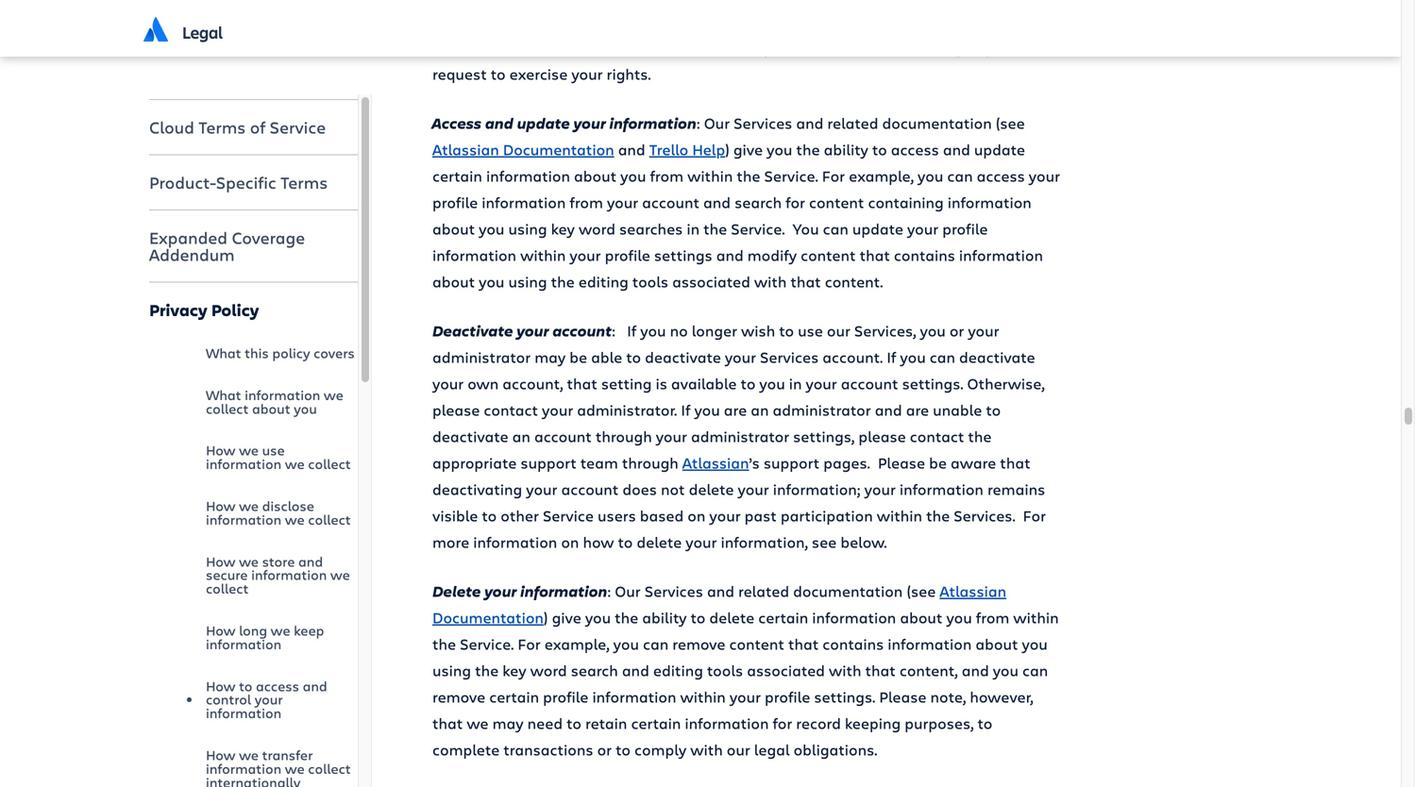 Task type: describe. For each thing, give the bounding box(es) containing it.
associated inside ) give you the ability to access and update certain information about you from within the service. for example, you can access your profile information from your account and search for content containing information about you using key word searches in the service.  you can update your profile information within your profile settings and modify content that contains information about you using the editing tools associated with that content.
[[672, 271, 750, 292]]

settings. inside :   if you no longer wish to use our services, you or your administrator may be able to deactivate your services account. if you can deactivate your own account, that setting is available to you in your account settings. otherwise, please contact your administrator. if you are an administrator and are unable to deactivate an account through your administrator settings, please contact the appropriate support team through
[[902, 373, 964, 394]]

that up record
[[788, 634, 819, 654]]

obligations.
[[794, 740, 878, 760]]

:
[[608, 581, 611, 601]]

1 vertical spatial delete
[[637, 532, 682, 552]]

you inside the what information we collect about you
[[294, 399, 317, 418]]

to right need
[[567, 713, 582, 733]]

addendum
[[149, 243, 235, 266]]

atlassian inside access and update your information : our services and related documentation (see atlassian documentation and trello help
[[432, 139, 499, 159]]

1 vertical spatial administrator
[[773, 400, 871, 420]]

privacy policy link
[[149, 287, 358, 332]]

certain up comply
[[631, 713, 681, 733]]

policy
[[272, 344, 310, 362]]

how for how to access and control your information
[[206, 677, 236, 695]]

modify
[[748, 245, 797, 265]]

key inside ) give you the ability to delete certain information about you from within the service. for example, you can remove content that contains information about you using the key word search and editing tools associated with that content, and you can remove certain profile information within your profile settings. please note, however, that we may need to retain certain information for record keeping purposes, to complete transactions or to comply with our legal obligations.
[[503, 660, 527, 681]]

account down account.
[[841, 373, 898, 394]]

for inside ) give you the ability to delete certain information about you from within the service. for example, you can remove content that contains information about you using the key word search and editing tools associated with that content, and you can remove certain profile information within your profile settings. please note, however, that we may need to retain certain information for record keeping purposes, to complete transactions or to comply with our legal obligations.
[[773, 713, 792, 733]]

certain inside ) give you the ability to access and update certain information about you from within the service. for example, you can access your profile information from your account and search for content containing information about you using key word searches in the service.  you can update your profile information within your profile settings and modify content that contains information about you using the editing tools associated with that content.
[[432, 166, 482, 186]]

0 horizontal spatial from
[[570, 192, 603, 212]]

within down help on the top of the page
[[687, 166, 733, 186]]

from for ability to access
[[650, 166, 684, 186]]

how we transfer information we collect internationally
[[206, 746, 351, 787]]

we down the what information we collect about you
[[239, 441, 259, 460]]

does
[[623, 479, 657, 499]]

documentation inside access and update your information : our services and related documentation (see atlassian documentation and trello help
[[503, 139, 614, 159]]

within up however,
[[1013, 607, 1059, 628]]

word inside ) give you the ability to access and update certain information about you from within the service. for example, you can access your profile information from your account and search for content containing information about you using key word searches in the service.  you can update your profile information within your profile settings and modify content that contains information about you using the editing tools associated with that content.
[[579, 218, 616, 239]]

information,
[[721, 532, 808, 552]]

0 vertical spatial service
[[270, 116, 326, 138]]

information;
[[773, 479, 861, 499]]

administrator.
[[577, 400, 677, 420]]

we left disclose
[[239, 497, 259, 515]]

please inside 's support pages.  please be aware that deactivating your account does not delete your information; your information remains visible to other service users based on your past participation within the services.  for more information on how to delete your information, see below.
[[878, 453, 925, 473]]

delete your information : our services and related documentation (see
[[432, 581, 940, 601]]

our inside ) give you the ability to delete certain information about you from within the service. for example, you can remove content that contains information about you using the key word search and editing tools associated with that content, and you can remove certain profile information within your profile settings. please note, however, that we may need to retain certain information for record keeping purposes, to complete transactions or to comply with our legal obligations.
[[727, 740, 750, 760]]

atlassian for atlassian link
[[682, 453, 749, 473]]

long
[[239, 621, 267, 640]]

tools inside ) give you the ability to delete certain information about you from within the service. for example, you can remove content that contains information about you using the key word search and editing tools associated with that content, and you can remove certain profile information within your profile settings. please note, however, that we may need to retain certain information for record keeping purposes, to complete transactions or to comply with our legal obligations.
[[707, 660, 743, 681]]

we inside the what information we collect about you
[[324, 386, 344, 404]]

0 vertical spatial if
[[887, 347, 896, 367]]

service inside 's support pages.  please be aware that deactivating your account does not delete your information; your information remains visible to other service users based on your past participation within the services.  for more information on how to delete your information, see below.
[[543, 505, 594, 526]]

0 horizontal spatial an
[[512, 426, 531, 446]]

settings
[[654, 245, 713, 265]]

deactivating
[[432, 479, 522, 499]]

1 horizontal spatial terms
[[281, 171, 328, 194]]

with inside ) give you the ability to access and update certain information about you from within the service. for example, you can access your profile information from your account and search for content containing information about you using key word searches in the service.  you can update your profile information within your profile settings and modify content that contains information about you using the editing tools associated with that content.
[[754, 271, 787, 292]]

account inside ) give you the ability to access and update certain information about you from within the service. for example, you can access your profile information from your account and search for content containing information about you using key word searches in the service.  you can update your profile information within your profile settings and modify content that contains information about you using the editing tools associated with that content.
[[642, 192, 700, 212]]

how for how we use information we collect
[[206, 441, 236, 460]]

1 vertical spatial using
[[508, 271, 547, 292]]

2 vertical spatial services
[[645, 581, 703, 601]]

we inside the how long we keep information
[[271, 621, 290, 640]]

key inside ) give you the ability to access and update certain information about you from within the service. for example, you can access your profile information from your account and search for content containing information about you using key word searches in the service.  you can update your profile information within your profile settings and modify content that contains information about you using the editing tools associated with that content.
[[551, 218, 575, 239]]

how for how long we keep information
[[206, 621, 236, 640]]

how we use information we collect
[[206, 441, 351, 473]]

give for for
[[734, 139, 763, 159]]

product-specific terms link
[[149, 160, 358, 205]]

expanded
[[149, 227, 228, 249]]

based
[[640, 505, 684, 526]]

's support pages.  please be aware that deactivating your account does not delete your information; your information remains visible to other service users based on your past participation within the services.  for more information on how to delete your information, see below.
[[432, 453, 1046, 552]]

to inside how to access and control your information
[[239, 677, 252, 695]]

privacy policy
[[149, 299, 259, 321]]

0 horizontal spatial deactivate
[[432, 426, 509, 446]]

information inside how we use information we collect
[[206, 455, 282, 473]]

help
[[692, 139, 725, 159]]

within up comply
[[680, 687, 726, 707]]

cloud terms of service link
[[149, 105, 358, 150]]

search inside ) give you the ability to access and update certain information about you from within the service. for example, you can access your profile information from your account and search for content containing information about you using key word searches in the service.  you can update your profile information within your profile settings and modify content that contains information about you using the editing tools associated with that content.
[[735, 192, 782, 212]]

product-specific terms
[[149, 171, 328, 194]]

note,
[[931, 687, 966, 707]]

appropriate
[[432, 453, 517, 473]]

below.
[[841, 532, 887, 552]]

services,
[[854, 320, 916, 341]]

1 horizontal spatial deactivate
[[645, 347, 721, 367]]

we right store
[[330, 566, 350, 584]]

atlassian link
[[682, 453, 749, 473]]

information inside how to access and control your information
[[206, 704, 282, 722]]

secure
[[206, 566, 248, 584]]

we up disclose
[[285, 455, 305, 473]]

complete
[[432, 740, 500, 760]]

profile down the containing
[[943, 218, 988, 239]]

services inside access and update your information : our services and related documentation (see atlassian documentation and trello help
[[734, 113, 793, 133]]

associated inside ) give you the ability to delete certain information about you from within the service. for example, you can remove content that contains information about you using the key word search and editing tools associated with that content, and you can remove certain profile information within your profile settings. please note, however, that we may need to retain certain information for record keeping purposes, to complete transactions or to comply with our legal obligations.
[[747, 660, 825, 681]]

2 horizontal spatial with
[[829, 660, 862, 681]]

how we transfer information we collect internationally link
[[206, 735, 358, 787]]

0 vertical spatial contact
[[484, 400, 538, 420]]

using inside ) give you the ability to delete certain information about you from within the service. for example, you can remove content that contains information about you using the key word search and editing tools associated with that content, and you can remove certain profile information within your profile settings. please note, however, that we may need to retain certain information for record keeping purposes, to complete transactions or to comply with our legal obligations.
[[432, 660, 471, 681]]

certain down information,
[[758, 607, 808, 628]]

) give you the ability to access and update certain information about you from within the service. for example, you can access your profile information from your account and search for content containing information about you using key word searches in the service.  you can update your profile information within your profile settings and modify content that contains information about you using the editing tools associated with that content.
[[432, 139, 1060, 292]]

store
[[262, 552, 295, 571]]

other
[[501, 505, 539, 526]]

please inside ) give you the ability to delete certain information about you from within the service. for example, you can remove content that contains information about you using the key word search and editing tools associated with that content, and you can remove certain profile information within your profile settings. please note, however, that we may need to retain certain information for record keeping purposes, to complete transactions or to comply with our legal obligations.
[[879, 687, 927, 707]]

information inside the how long we keep information
[[206, 635, 282, 653]]

trello help link
[[649, 139, 725, 159]]

access inside how to access and control your information
[[256, 677, 299, 695]]

1 vertical spatial content
[[801, 245, 856, 265]]

0 vertical spatial remove
[[673, 634, 726, 654]]

service. for search
[[764, 166, 818, 186]]

keep
[[294, 621, 324, 640]]

how we disclose information we collect
[[206, 497, 351, 529]]

your account
[[517, 320, 612, 341]]

within up deactivate your account
[[520, 245, 566, 265]]

the inside :   if you no longer wish to use our services, you or your administrator may be able to deactivate your services account. if you can deactivate your own account, that setting is available to you in your account settings. otherwise, please contact your administrator. if you are an administrator and are unable to deactivate an account through your administrator settings, please contact the appropriate support team through
[[968, 426, 992, 446]]

tools inside ) give you the ability to access and update certain information about you from within the service. for example, you can access your profile information from your account and search for content containing information about you using key word searches in the service.  you can update your profile information within your profile settings and modify content that contains information about you using the editing tools associated with that content.
[[632, 271, 669, 292]]

how we store and secure information we collect link
[[206, 541, 358, 610]]

visible
[[432, 505, 478, 526]]

1 vertical spatial update
[[974, 139, 1025, 159]]

give for key
[[552, 607, 581, 628]]

what information we collect about you link
[[206, 374, 358, 430]]

we down how to access and control your information link at the left of page
[[285, 760, 305, 778]]

to right the able
[[626, 347, 641, 367]]

collect for how we use information we collect
[[308, 455, 351, 473]]

past
[[745, 505, 777, 526]]

users
[[598, 505, 636, 526]]

what information we collect about you
[[206, 386, 344, 418]]

to right available
[[741, 373, 756, 394]]

to down delete your information : our services and related documentation (see
[[691, 607, 706, 628]]

what for what information we collect about you
[[206, 386, 241, 404]]

setting
[[601, 373, 652, 394]]

how
[[583, 532, 614, 552]]

1 vertical spatial documentation (see
[[793, 581, 936, 601]]

this
[[245, 344, 269, 362]]

you
[[793, 218, 819, 239]]

content.
[[825, 271, 883, 292]]

's
[[749, 453, 760, 473]]

longer
[[692, 320, 737, 341]]

access
[[432, 113, 482, 133]]

content inside ) give you the ability to delete certain information about you from within the service. for example, you can remove content that contains information about you using the key word search and editing tools associated with that content, and you can remove certain profile information within your profile settings. please note, however, that we may need to retain certain information for record keeping purposes, to complete transactions or to comply with our legal obligations.
[[729, 634, 785, 654]]

we up store
[[285, 510, 305, 529]]

1 vertical spatial through
[[622, 453, 679, 473]]

expanded coverage addendum link
[[149, 215, 358, 277]]

may inside :   if you no longer wish to use our services, you or your administrator may be able to deactivate your services account. if you can deactivate your own account, that setting is available to you in your account settings. otherwise, please contact your administrator. if you are an administrator and are unable to deactivate an account through your administrator settings, please contact the appropriate support team through
[[535, 347, 566, 367]]

) give you the ability to delete certain information about you from within the service. for example, you can remove content that contains information about you using the key word search and editing tools associated with that content, and you can remove certain profile information within your profile settings. please note, however, that we may need to retain certain information for record keeping purposes, to complete transactions or to comply with our legal obligations.
[[432, 607, 1059, 760]]

how to access and control your information
[[206, 677, 327, 722]]

collect inside how we store and secure information we collect
[[206, 579, 249, 598]]

information inside how we store and secure information we collect
[[251, 566, 327, 584]]

disclose
[[262, 497, 314, 515]]

containing
[[868, 192, 944, 212]]

record
[[796, 713, 841, 733]]

use inside how we use information we collect
[[262, 441, 285, 460]]

internationally
[[206, 773, 301, 787]]

0 vertical spatial through
[[596, 426, 652, 446]]

profile down searches
[[605, 245, 650, 265]]

deactivate your account
[[432, 320, 612, 341]]

use inside :   if you no longer wish to use our services, you or your administrator may be able to deactivate your services account. if you can deactivate your own account, that setting is available to you in your account settings. otherwise, please contact your administrator. if you are an administrator and are unable to deactivate an account through your administrator settings, please contact the appropriate support team through
[[798, 320, 823, 341]]

atlassian documentation link for delete your information
[[432, 581, 1007, 628]]

to right wish at the right of the page
[[779, 320, 794, 341]]

otherwise,
[[967, 373, 1045, 394]]

) for search
[[725, 139, 730, 159]]

2 are from the left
[[906, 400, 929, 420]]

1 horizontal spatial please
[[859, 426, 906, 446]]

ability
[[642, 607, 687, 628]]

how we disclose information we collect link
[[206, 485, 358, 541]]

collect for how we disclose information we collect
[[308, 510, 351, 529]]

of
[[250, 116, 266, 138]]

aware
[[951, 453, 996, 473]]

be inside 's support pages.  please be aware that deactivating your account does not delete your information; your information remains visible to other service users based on your past participation within the services.  for more information on how to delete your information, see below.
[[929, 453, 947, 473]]

our
[[615, 581, 641, 601]]

content,
[[900, 660, 958, 681]]

see
[[812, 532, 837, 552]]

account up team
[[534, 426, 592, 446]]

is
[[656, 373, 667, 394]]

0 vertical spatial delete
[[689, 479, 734, 499]]

need
[[527, 713, 563, 733]]

transactions
[[504, 740, 593, 760]]

be inside :   if you no longer wish to use our services, you or your administrator may be able to deactivate your services account. if you can deactivate your own account, that setting is available to you in your account settings. otherwise, please contact your administrator. if you are an administrator and are unable to deactivate an account through your administrator settings, please contact the appropriate support team through
[[570, 347, 587, 367]]

to down however,
[[978, 713, 993, 733]]

and inside :   if you no longer wish to use our services, you or your administrator may be able to deactivate your services account. if you can deactivate your own account, that setting is available to you in your account settings. otherwise, please contact your administrator. if you are an administrator and are unable to deactivate an account through your administrator settings, please contact the appropriate support team through
[[875, 400, 902, 420]]

atlassian documentation
[[432, 581, 1007, 628]]

account inside 's support pages.  please be aware that deactivating your account does not delete your information; your information remains visible to other service users based on your past participation within the services.  for more information on how to delete your information, see below.
[[561, 479, 619, 499]]

own
[[468, 373, 499, 394]]

service. for the
[[460, 634, 514, 654]]

to down deactivating
[[482, 505, 497, 526]]

trello
[[649, 139, 689, 159]]

1 vertical spatial if
[[681, 400, 691, 420]]

we up internationally
[[239, 746, 259, 764]]

0 horizontal spatial related
[[738, 581, 789, 601]]

settings,
[[793, 426, 855, 446]]



Task type: locate. For each thing, give the bounding box(es) containing it.
example, inside ) give you the ability to access and update certain information about you from within the service. for example, you can access your profile information from your account and search for content containing information about you using key word searches in the service.  you can update your profile information within your profile settings and modify content that contains information about you using the editing tools associated with that content.
[[849, 166, 914, 186]]

using
[[508, 218, 547, 239], [508, 271, 547, 292], [432, 660, 471, 681]]

2 how from the top
[[206, 497, 236, 515]]

specific
[[216, 171, 276, 194]]

for up legal
[[773, 713, 792, 733]]

word up need
[[530, 660, 567, 681]]

support left team
[[521, 453, 577, 473]]

1 horizontal spatial give
[[734, 139, 763, 159]]

how we use information we collect link
[[206, 430, 358, 485]]

how we store and secure information we collect
[[206, 552, 350, 598]]

profile down access
[[432, 192, 478, 212]]

service up how
[[543, 505, 594, 526]]

or right services,
[[950, 320, 964, 341]]

coverage
[[232, 227, 305, 249]]

ability to access
[[824, 139, 939, 159]]

2 atlassian documentation link from the top
[[432, 581, 1007, 628]]

from
[[650, 166, 684, 186], [570, 192, 603, 212], [976, 607, 1010, 628]]

what
[[206, 344, 241, 362], [206, 386, 241, 404]]

:   if you no longer wish to use our services, you or your administrator may be able to deactivate your services account. if you can deactivate your own account, that setting is available to you in your account settings. otherwise, please contact your administrator. if you are an administrator and are unable to deactivate an account through your administrator settings, please contact the appropriate support team through
[[432, 320, 1045, 473]]

what left this
[[206, 344, 241, 362]]

tools down settings
[[632, 271, 669, 292]]

settings. up unable
[[902, 373, 964, 394]]

1 horizontal spatial atlassian
[[682, 453, 749, 473]]

give
[[734, 139, 763, 159], [552, 607, 581, 628]]

can inside :   if you no longer wish to use our services, you or your administrator may be able to deactivate your services account. if you can deactivate your own account, that setting is available to you in your account settings. otherwise, please contact your administrator. if you are an administrator and are unable to deactivate an account through your administrator settings, please contact the appropriate support team through
[[930, 347, 956, 367]]

terms left of
[[198, 116, 246, 138]]

for inside ) give you the ability to delete certain information about you from within the service. for example, you can remove content that contains information about you using the key word search and editing tools associated with that content, and you can remove certain profile information within your profile settings. please note, however, that we may need to retain certain information for record keeping purposes, to complete transactions or to comply with our legal obligations.
[[518, 634, 541, 654]]

available
[[671, 373, 737, 394]]

1 horizontal spatial example,
[[849, 166, 914, 186]]

that down modify at right top
[[791, 271, 821, 292]]

2 horizontal spatial deactivate
[[959, 347, 1035, 367]]

policy
[[211, 299, 259, 321]]

contains down the containing
[[894, 245, 955, 265]]

0 vertical spatial or
[[950, 320, 964, 341]]

atlassian inside 'atlassian documentation'
[[940, 581, 1007, 601]]

your inside access and update your information : our services and related documentation (see atlassian documentation and trello help
[[574, 113, 606, 133]]

collect for how we transfer information we collect internationally
[[308, 760, 351, 778]]

1 horizontal spatial contact
[[910, 426, 964, 446]]

0 vertical spatial related
[[828, 113, 879, 133]]

service right of
[[270, 116, 326, 138]]

for for can
[[518, 634, 541, 654]]

purposes,
[[905, 713, 974, 733]]

0 horizontal spatial tools
[[632, 271, 669, 292]]

how inside how we store and secure information we collect
[[206, 552, 236, 571]]

atlassian logo image
[[144, 17, 168, 42]]

0 horizontal spatial word
[[530, 660, 567, 681]]

0 vertical spatial using
[[508, 218, 547, 239]]

contains inside ) give you the ability to delete certain information about you from within the service. for example, you can remove content that contains information about you using the key word search and editing tools associated with that content, and you can remove certain profile information within your profile settings. please note, however, that we may need to retain certain information for record keeping purposes, to complete transactions or to comply with our legal obligations.
[[823, 634, 884, 654]]

are left unable
[[906, 400, 929, 420]]

legal link
[[182, 0, 223, 57]]

0 horizontal spatial contains
[[823, 634, 884, 654]]

2 support from the left
[[764, 453, 820, 473]]

collect inside the what information we collect about you
[[206, 399, 249, 418]]

1 atlassian documentation link from the top
[[432, 139, 614, 159]]

0 vertical spatial give
[[734, 139, 763, 159]]

collect inside how we use information we collect
[[308, 455, 351, 473]]

0 vertical spatial example,
[[849, 166, 914, 186]]

an up appropriate
[[512, 426, 531, 446]]

) inside ) give you the ability to delete certain information about you from within the service. for example, you can remove content that contains information about you using the key word search and editing tools associated with that content, and you can remove certain profile information within your profile settings. please note, however, that we may need to retain certain information for record keeping purposes, to complete transactions or to comply with our legal obligations.
[[544, 607, 548, 628]]

0 vertical spatial associated
[[672, 271, 750, 292]]

deactivate up otherwise,
[[959, 347, 1035, 367]]

services inside :   if you no longer wish to use our services, you or your administrator may be able to deactivate your services account. if you can deactivate your own account, that setting is available to you in your account settings. otherwise, please contact your administrator. if you are an administrator and are unable to deactivate an account through your administrator settings, please contact the appropriate support team through
[[760, 347, 819, 367]]

1 vertical spatial access
[[256, 677, 299, 695]]

0 vertical spatial our
[[827, 320, 851, 341]]

1 vertical spatial remove
[[432, 687, 486, 707]]

or
[[950, 320, 964, 341], [597, 740, 612, 760]]

from inside ) give you the ability to delete certain information about you from within the service. for example, you can remove content that contains information about you using the key word search and editing tools associated with that content, and you can remove certain profile information within your profile settings. please note, however, that we may need to retain certain information for record keeping purposes, to complete transactions or to comply with our legal obligations.
[[976, 607, 1010, 628]]

with up record
[[829, 660, 862, 681]]

0 vertical spatial may
[[535, 347, 566, 367]]

how long we keep information link
[[206, 610, 358, 665]]

1 horizontal spatial may
[[535, 347, 566, 367]]

1 vertical spatial service.
[[460, 634, 514, 654]]

services right : our
[[734, 113, 793, 133]]

unable
[[933, 400, 982, 420]]

0 horizontal spatial are
[[724, 400, 747, 420]]

0 vertical spatial administrator
[[432, 347, 531, 367]]

6 how from the top
[[206, 746, 236, 764]]

1 horizontal spatial are
[[906, 400, 929, 420]]

profile up need
[[543, 687, 589, 707]]

how down the what information we collect about you
[[206, 441, 236, 460]]

related up ability to access
[[828, 113, 879, 133]]

give inside ) give you the ability to access and update certain information about you from within the service. for example, you can access your profile information from your account and search for content containing information about you using key word searches in the service.  you can update your profile information within your profile settings and modify content that contains information about you using the editing tools associated with that content.
[[734, 139, 763, 159]]

please
[[432, 400, 480, 420], [859, 426, 906, 446]]

access and update your information : our services and related documentation (see atlassian documentation and trello help
[[432, 113, 1025, 159]]

1 vertical spatial contact
[[910, 426, 964, 446]]

services down wish at the right of the page
[[760, 347, 819, 367]]

0 horizontal spatial our
[[727, 740, 750, 760]]

how to access and control your information link
[[206, 665, 358, 735]]

with down modify at right top
[[754, 271, 787, 292]]

documentation (see down below.
[[793, 581, 936, 601]]

your inside ) give you the ability to delete certain information about you from within the service. for example, you can remove content that contains information about you using the key word search and editing tools associated with that content, and you can remove certain profile information within your profile settings. please note, however, that we may need to retain certain information for record keeping purposes, to complete transactions or to comply with our legal obligations.
[[730, 687, 761, 707]]

delete
[[689, 479, 734, 499], [637, 532, 682, 552], [709, 607, 755, 628]]

0 horizontal spatial atlassian
[[432, 139, 499, 159]]

1 vertical spatial be
[[929, 453, 947, 473]]

certain up need
[[489, 687, 539, 707]]

access inside ) give you the ability to access and update certain information about you from within the service. for example, you can access your profile information from your account and search for content containing information about you using key word searches in the service.  you can update your profile information within your profile settings and modify content that contains information about you using the editing tools associated with that content.
[[977, 166, 1025, 186]]

and inside how we store and secure information we collect
[[298, 552, 323, 571]]

0 vertical spatial what
[[206, 344, 241, 362]]

for
[[822, 166, 845, 186], [1023, 505, 1046, 526], [518, 634, 541, 654]]

documentation (see inside access and update your information : our services and related documentation (see atlassian documentation and trello help
[[882, 113, 1025, 133]]

may inside ) give you the ability to delete certain information about you from within the service. for example, you can remove content that contains information about you using the key word search and editing tools associated with that content, and you can remove certain profile information within your profile settings. please note, however, that we may need to retain certain information for record keeping purposes, to complete transactions or to comply with our legal obligations.
[[492, 713, 524, 733]]

1 vertical spatial terms
[[281, 171, 328, 194]]

word
[[579, 218, 616, 239], [530, 660, 567, 681]]

about inside the what information we collect about you
[[252, 399, 290, 418]]

information inside access and update your information : our services and related documentation (see atlassian documentation and trello help
[[610, 113, 697, 133]]

how
[[206, 441, 236, 460], [206, 497, 236, 515], [206, 552, 236, 571], [206, 621, 236, 640], [206, 677, 236, 695], [206, 746, 236, 764]]

example,
[[849, 166, 914, 186], [545, 634, 610, 654]]

keeping
[[845, 713, 901, 733]]

that up remains
[[1000, 453, 1031, 473]]

contact down unable
[[910, 426, 964, 446]]

0 vertical spatial an
[[751, 400, 769, 420]]

with right comply
[[690, 740, 723, 760]]

product-
[[149, 171, 216, 194]]

2 vertical spatial update
[[853, 218, 904, 239]]

account,
[[503, 373, 563, 394]]

0 vertical spatial terms
[[198, 116, 246, 138]]

be left the able
[[570, 347, 587, 367]]

for down ability to access
[[822, 166, 845, 186]]

1 vertical spatial an
[[512, 426, 531, 446]]

word left searches
[[579, 218, 616, 239]]

documentation inside 'atlassian documentation'
[[432, 607, 544, 628]]

1 are from the left
[[724, 400, 747, 420]]

we inside ) give you the ability to delete certain information about you from within the service. for example, you can remove content that contains information about you using the key word search and editing tools associated with that content, and you can remove certain profile information within your profile settings. please note, however, that we may need to retain certain information for record keeping purposes, to complete transactions or to comply with our legal obligations.
[[467, 713, 489, 733]]

related down information,
[[738, 581, 789, 601]]

1 vertical spatial )
[[544, 607, 548, 628]]

control
[[206, 690, 251, 709]]

privacy
[[149, 299, 207, 321]]

how for how we disclose information we collect
[[206, 497, 236, 515]]

1 horizontal spatial in
[[789, 373, 802, 394]]

that down the able
[[567, 373, 598, 394]]

in up "settings,"
[[789, 373, 802, 394]]

0 horizontal spatial or
[[597, 740, 612, 760]]

within inside 's support pages.  please be aware that deactivating your account does not delete your information; your information remains visible to other service users based on your past participation within the services.  for more information on how to delete your information, see below.
[[877, 505, 923, 526]]

for down remains
[[1023, 505, 1046, 526]]

editing
[[579, 271, 629, 292], [653, 660, 703, 681]]

be left aware
[[929, 453, 947, 473]]

your inside how to access and control your information
[[255, 690, 283, 709]]

key up the transactions
[[503, 660, 527, 681]]

for inside ) give you the ability to access and update certain information about you from within the service. for example, you can access your profile information from your account and search for content containing information about you using key word searches in the service.  you can update your profile information within your profile settings and modify content that contains information about you using the editing tools associated with that content.
[[822, 166, 845, 186]]

service. inside ) give you the ability to access and update certain information about you from within the service. for example, you can access your profile information from your account and search for content containing information about you using key word searches in the service.  you can update your profile information within your profile settings and modify content that contains information about you using the editing tools associated with that content.
[[764, 166, 818, 186]]

0 vertical spatial word
[[579, 218, 616, 239]]

for up need
[[518, 634, 541, 654]]

what this policy covers link
[[206, 332, 358, 374]]

we right "long"
[[271, 621, 290, 640]]

how left store
[[206, 552, 236, 571]]

0 vertical spatial )
[[725, 139, 730, 159]]

account up searches
[[642, 192, 700, 212]]

how down the how long we keep information
[[206, 677, 236, 695]]

terms right specific
[[281, 171, 328, 194]]

1 horizontal spatial related
[[828, 113, 879, 133]]

information
[[610, 113, 697, 133], [486, 166, 570, 186], [482, 192, 566, 212], [948, 192, 1032, 212], [432, 245, 517, 265], [959, 245, 1043, 265], [245, 386, 320, 404], [206, 455, 282, 473], [900, 479, 984, 499], [206, 510, 282, 529], [473, 532, 557, 552], [251, 566, 327, 584], [520, 581, 608, 601], [812, 607, 896, 628], [888, 634, 972, 654], [206, 635, 282, 653], [592, 687, 677, 707], [206, 704, 282, 722], [685, 713, 769, 733], [206, 760, 282, 778]]

administrator up 's
[[691, 426, 789, 446]]

that up content.
[[860, 245, 890, 265]]

atlassian documentation link for access and update your information
[[432, 139, 614, 159]]

update inside access and update your information : our services and related documentation (see atlassian documentation and trello help
[[517, 113, 570, 133]]

certain down access
[[432, 166, 482, 186]]

give inside ) give you the ability to delete certain information about you from within the service. for example, you can remove content that contains information about you using the key word search and editing tools associated with that content, and you can remove certain profile information within your profile settings. please note, however, that we may need to retain certain information for record keeping purposes, to complete transactions or to comply with our legal obligations.
[[552, 607, 581, 628]]

information inside how we disclose information we collect
[[206, 510, 282, 529]]

1 vertical spatial atlassian
[[682, 453, 749, 473]]

information inside the what information we collect about you
[[245, 386, 320, 404]]

wish
[[741, 320, 775, 341]]

) inside ) give you the ability to access and update certain information about you from within the service. for example, you can access your profile information from your account and search for content containing information about you using key word searches in the service.  you can update your profile information within your profile settings and modify content that contains information about you using the editing tools associated with that content.
[[725, 139, 730, 159]]

5 how from the top
[[206, 677, 236, 695]]

or inside :   if you no longer wish to use our services, you or your administrator may be able to deactivate your services account. if you can deactivate your own account, that setting is available to you in your account settings. otherwise, please contact your administrator. if you are an administrator and are unable to deactivate an account through your administrator settings, please contact the appropriate support team through
[[950, 320, 964, 341]]

2 horizontal spatial update
[[974, 139, 1025, 159]]

delete down delete your information : our services and related documentation (see
[[709, 607, 755, 628]]

atlassian documentation link down information,
[[432, 581, 1007, 628]]

1 horizontal spatial use
[[798, 320, 823, 341]]

use up account.
[[798, 320, 823, 341]]

to down retain
[[616, 740, 631, 760]]

1 what from the top
[[206, 344, 241, 362]]

0 vertical spatial with
[[754, 271, 787, 292]]

certain
[[432, 166, 482, 186], [758, 607, 808, 628], [489, 687, 539, 707], [631, 713, 681, 733]]

how inside the how long we keep information
[[206, 621, 236, 640]]

contains inside ) give you the ability to access and update certain information about you from within the service. for example, you can access your profile information from your account and search for content containing information about you using key word searches in the service.  you can update your profile information within your profile settings and modify content that contains information about you using the editing tools associated with that content.
[[894, 245, 955, 265]]

delete down based
[[637, 532, 682, 552]]

1 horizontal spatial on
[[688, 505, 706, 526]]

0 horizontal spatial may
[[492, 713, 524, 733]]

0 horizontal spatial settings.
[[814, 687, 876, 707]]

0 vertical spatial access
[[977, 166, 1025, 186]]

editing inside ) give you the ability to access and update certain information about you from within the service. for example, you can access your profile information from your account and search for content containing information about you using key word searches in the service.  you can update your profile information within your profile settings and modify content that contains information about you using the editing tools associated with that content.
[[579, 271, 629, 292]]

how inside how we use information we collect
[[206, 441, 236, 460]]

1 vertical spatial may
[[492, 713, 524, 733]]

2 vertical spatial atlassian
[[940, 581, 1007, 601]]

2 horizontal spatial for
[[1023, 505, 1046, 526]]

1 horizontal spatial key
[[551, 218, 575, 239]]

deactivate up appropriate
[[432, 426, 509, 446]]

2 what from the top
[[206, 386, 241, 404]]

that left content,
[[865, 660, 896, 681]]

for for you
[[822, 166, 845, 186]]

0 horizontal spatial for
[[518, 634, 541, 654]]

how for how we store and secure information we collect
[[206, 552, 236, 571]]

that up 'complete' on the bottom
[[432, 713, 463, 733]]

on left how
[[561, 532, 579, 552]]

your
[[574, 113, 606, 133], [1029, 166, 1060, 186], [607, 192, 638, 212], [907, 218, 939, 239], [570, 245, 601, 265], [968, 320, 1000, 341], [725, 347, 756, 367], [432, 373, 464, 394], [806, 373, 837, 394], [542, 400, 573, 420], [656, 426, 687, 446], [526, 479, 558, 499], [738, 479, 769, 499], [865, 479, 896, 499], [710, 505, 741, 526], [686, 532, 717, 552], [485, 581, 517, 601], [730, 687, 761, 707], [255, 690, 283, 709]]

to down the how long we keep information
[[239, 677, 252, 695]]

information inside how we transfer information we collect internationally
[[206, 760, 282, 778]]

0 horizontal spatial in
[[687, 218, 700, 239]]

in inside :   if you no longer wish to use our services, you or your administrator may be able to deactivate your services account. if you can deactivate your own account, that setting is available to you in your account settings. otherwise, please contact your administrator. if you are an administrator and are unable to deactivate an account through your administrator settings, please contact the appropriate support team through
[[789, 373, 802, 394]]

how long we keep information
[[206, 621, 324, 653]]

cloud
[[149, 116, 194, 138]]

tools
[[632, 271, 669, 292], [707, 660, 743, 681]]

editing inside ) give you the ability to delete certain information about you from within the service. for example, you can remove content that contains information about you using the key word search and editing tools associated with that content, and you can remove certain profile information within your profile settings. please note, however, that we may need to retain certain information for record keeping purposes, to complete transactions or to comply with our legal obligations.
[[653, 660, 703, 681]]

1 vertical spatial settings.
[[814, 687, 876, 707]]

or inside ) give you the ability to delete certain information about you from within the service. for example, you can remove content that contains information about you using the key word search and editing tools associated with that content, and you can remove certain profile information within your profile settings. please note, however, that we may need to retain certain information for record keeping purposes, to complete transactions or to comply with our legal obligations.
[[597, 740, 612, 760]]

the inside 's support pages.  please be aware that deactivating your account does not delete your information; your information remains visible to other service users based on your past participation within the services.  for more information on how to delete your information, see below.
[[926, 505, 950, 526]]

please down content,
[[879, 687, 927, 707]]

0 horizontal spatial service.
[[460, 634, 514, 654]]

example, inside ) give you the ability to delete certain information about you from within the service. for example, you can remove content that contains information about you using the key word search and editing tools associated with that content, and you can remove certain profile information within your profile settings. please note, however, that we may need to retain certain information for record keeping purposes, to complete transactions or to comply with our legal obligations.
[[545, 634, 610, 654]]

example, down ability to access
[[849, 166, 914, 186]]

how left "long"
[[206, 621, 236, 640]]

within
[[687, 166, 733, 186], [520, 245, 566, 265], [877, 505, 923, 526], [1013, 607, 1059, 628], [680, 687, 726, 707]]

what for what this policy covers
[[206, 344, 241, 362]]

1 horizontal spatial contains
[[894, 245, 955, 265]]

tools down 'atlassian documentation'
[[707, 660, 743, 681]]

1 horizontal spatial word
[[579, 218, 616, 239]]

editing up :   if
[[579, 271, 629, 292]]

what down what this policy covers
[[206, 386, 241, 404]]

0 horizontal spatial give
[[552, 607, 581, 628]]

1 vertical spatial please
[[859, 426, 906, 446]]

1 vertical spatial from
[[570, 192, 603, 212]]

word inside ) give you the ability to delete certain information about you from within the service. for example, you can remove content that contains information about you using the key word search and editing tools associated with that content, and you can remove certain profile information within your profile settings. please note, however, that we may need to retain certain information for record keeping purposes, to complete transactions or to comply with our legal obligations.
[[530, 660, 567, 681]]

1 horizontal spatial if
[[887, 347, 896, 367]]

profile up record
[[765, 687, 810, 707]]

1 horizontal spatial from
[[650, 166, 684, 186]]

0 vertical spatial content
[[809, 192, 864, 212]]

1 vertical spatial search
[[571, 660, 618, 681]]

comply
[[634, 740, 687, 760]]

account.
[[823, 347, 883, 367]]

service. up you
[[764, 166, 818, 186]]

cloud terms of service
[[149, 116, 326, 138]]

in inside ) give you the ability to access and update certain information about you from within the service. for example, you can access your profile information from your account and search for content containing information about you using key word searches in the service.  you can update your profile information within your profile settings and modify content that contains information about you using the editing tools associated with that content.
[[687, 218, 700, 239]]

1 vertical spatial associated
[[747, 660, 825, 681]]

our inside :   if you no longer wish to use our services, you or your administrator may be able to deactivate your services account. if you can deactivate your own account, that setting is available to you in your account settings. otherwise, please contact your administrator. if you are an administrator and are unable to deactivate an account through your administrator settings, please contact the appropriate support team through
[[827, 320, 851, 341]]

through
[[596, 426, 652, 446], [622, 453, 679, 473]]

collect inside how we disclose information we collect
[[308, 510, 351, 529]]

service. down delete
[[460, 634, 514, 654]]

an up 's
[[751, 400, 769, 420]]

remains
[[988, 479, 1045, 499]]

1 vertical spatial contains
[[823, 634, 884, 654]]

1 horizontal spatial support
[[764, 453, 820, 473]]

remove down ability
[[673, 634, 726, 654]]

how for how we transfer information we collect internationally
[[206, 746, 236, 764]]

remove up 'complete' on the bottom
[[432, 687, 486, 707]]

contains up keeping on the right bottom of the page
[[823, 634, 884, 654]]

0 horizontal spatial with
[[690, 740, 723, 760]]

atlassian
[[432, 139, 499, 159], [682, 453, 749, 473], [940, 581, 1007, 601]]

2 vertical spatial delete
[[709, 607, 755, 628]]

settings. inside ) give you the ability to delete certain information about you from within the service. for example, you can remove content that contains information about you using the key word search and editing tools associated with that content, and you can remove certain profile information within your profile settings. please note, however, that we may need to retain certain information for record keeping purposes, to complete transactions or to comply with our legal obligations.
[[814, 687, 876, 707]]

1 vertical spatial key
[[503, 660, 527, 681]]

settings. up record
[[814, 687, 876, 707]]

support inside 's support pages.  please be aware that deactivating your account does not delete your information; your information remains visible to other service users based on your past participation within the services.  for more information on how to delete your information, see below.
[[764, 453, 820, 473]]

0 horizontal spatial editing
[[579, 271, 629, 292]]

services
[[734, 113, 793, 133], [760, 347, 819, 367], [645, 581, 703, 601]]

legal
[[182, 21, 223, 43]]

deactivate down no at the top of page
[[645, 347, 721, 367]]

1 horizontal spatial settings.
[[902, 373, 964, 394]]

0 vertical spatial search
[[735, 192, 782, 212]]

atlassian documentation link
[[432, 139, 614, 159], [432, 581, 1007, 628]]

associated
[[672, 271, 750, 292], [747, 660, 825, 681]]

we
[[324, 386, 344, 404], [239, 441, 259, 460], [285, 455, 305, 473], [239, 497, 259, 515], [285, 510, 305, 529], [239, 552, 259, 571], [330, 566, 350, 584], [271, 621, 290, 640], [467, 713, 489, 733], [239, 746, 259, 764], [285, 760, 305, 778]]

0 vertical spatial for
[[786, 192, 805, 212]]

1 vertical spatial editing
[[653, 660, 703, 681]]

for inside 's support pages.  please be aware that deactivating your account does not delete your information; your information remains visible to other service users based on your past participation within the services.  for more information on how to delete your information, see below.
[[1023, 505, 1046, 526]]

0 vertical spatial please
[[432, 400, 480, 420]]

associated down settings
[[672, 271, 750, 292]]

please left aware
[[878, 453, 925, 473]]

4 how from the top
[[206, 621, 236, 640]]

: our
[[697, 113, 730, 133]]

0 vertical spatial editing
[[579, 271, 629, 292]]

searches
[[619, 218, 683, 239]]

content down you
[[801, 245, 856, 265]]

search inside ) give you the ability to delete certain information about you from within the service. for example, you can remove content that contains information about you using the key word search and editing tools associated with that content, and you can remove certain profile information within your profile settings. please note, however, that we may need to retain certain information for record keeping purposes, to complete transactions or to comply with our legal obligations.
[[571, 660, 618, 681]]

what this policy covers
[[206, 344, 355, 362]]

collect up how we store and secure information we collect link
[[308, 510, 351, 529]]

related inside access and update your information : our services and related documentation (see atlassian documentation and trello help
[[828, 113, 879, 133]]

1 vertical spatial tools
[[707, 660, 743, 681]]

0 vertical spatial from
[[650, 166, 684, 186]]

if down services,
[[887, 347, 896, 367]]

1 vertical spatial our
[[727, 740, 750, 760]]

example, for search
[[545, 634, 610, 654]]

1 horizontal spatial editing
[[653, 660, 703, 681]]

0 horizontal spatial example,
[[545, 634, 610, 654]]

atlassian for atlassian documentation
[[940, 581, 1007, 601]]

contact down account,
[[484, 400, 538, 420]]

support inside :   if you no longer wish to use our services, you or your administrator may be able to deactivate your services account. if you can deactivate your own account, that setting is available to you in your account settings. otherwise, please contact your administrator. if you are an administrator and are unable to deactivate an account through your administrator settings, please contact the appropriate support team through
[[521, 453, 577, 473]]

to down otherwise,
[[986, 400, 1001, 420]]

transfer
[[262, 746, 313, 764]]

please
[[878, 453, 925, 473], [879, 687, 927, 707]]

2 vertical spatial administrator
[[691, 426, 789, 446]]

0 vertical spatial in
[[687, 218, 700, 239]]

retain
[[585, 713, 627, 733]]

for up you
[[786, 192, 805, 212]]

our up account.
[[827, 320, 851, 341]]

able
[[591, 347, 622, 367]]

1 horizontal spatial )
[[725, 139, 730, 159]]

how inside how we disclose information we collect
[[206, 497, 236, 515]]

0 horizontal spatial on
[[561, 532, 579, 552]]

1 horizontal spatial an
[[751, 400, 769, 420]]

example, for containing
[[849, 166, 914, 186]]

that inside 's support pages.  please be aware that deactivating your account does not delete your information; your information remains visible to other service users based on your past participation within the services.  for more information on how to delete your information, see below.
[[1000, 453, 1031, 473]]

how inside how to access and control your information
[[206, 677, 236, 695]]

0 horizontal spatial remove
[[432, 687, 486, 707]]

0 horizontal spatial please
[[432, 400, 480, 420]]

1 how from the top
[[206, 441, 236, 460]]

expanded coverage addendum
[[149, 227, 305, 266]]

delete inside ) give you the ability to delete certain information about you from within the service. for example, you can remove content that contains information about you using the key word search and editing tools associated with that content, and you can remove certain profile information within your profile settings. please note, however, that we may need to retain certain information for record keeping purposes, to complete transactions or to comply with our legal obligations.
[[709, 607, 755, 628]]

:   if
[[612, 320, 637, 341]]

in
[[687, 218, 700, 239], [789, 373, 802, 394]]

use
[[798, 320, 823, 341], [262, 441, 285, 460]]

service. inside ) give you the ability to delete certain information about you from within the service. for example, you can remove content that contains information about you using the key word search and editing tools associated with that content, and you can remove certain profile information within your profile settings. please note, however, that we may need to retain certain information for record keeping purposes, to complete transactions or to comply with our legal obligations.
[[460, 634, 514, 654]]

search up retain
[[571, 660, 618, 681]]

3 how from the top
[[206, 552, 236, 571]]

atlassian documentation link down access
[[432, 139, 614, 159]]

if down available
[[681, 400, 691, 420]]

to right how
[[618, 532, 633, 552]]

what inside the what information we collect about you
[[206, 386, 241, 404]]

) for the
[[544, 607, 548, 628]]

an
[[751, 400, 769, 420], [512, 426, 531, 446]]

that inside :   if you no longer wish to use our services, you or your administrator may be able to deactivate your services account. if you can deactivate your own account, that setting is available to you in your account settings. otherwise, please contact your administrator. if you are an administrator and are unable to deactivate an account through your administrator settings, please contact the appropriate support team through
[[567, 373, 598, 394]]

documentation (see
[[882, 113, 1025, 133], [793, 581, 936, 601]]

we left store
[[239, 552, 259, 571]]

not
[[661, 479, 685, 499]]

collect down this
[[206, 399, 249, 418]]

access
[[977, 166, 1025, 186], [256, 677, 299, 695]]

for inside ) give you the ability to access and update certain information about you from within the service. for example, you can access your profile information from your account and search for content containing information about you using key word searches in the service.  you can update your profile information within your profile settings and modify content that contains information about you using the editing tools associated with that content.
[[786, 192, 805, 212]]

1 vertical spatial what
[[206, 386, 241, 404]]

terms
[[198, 116, 246, 138], [281, 171, 328, 194]]

and inside how to access and control your information
[[303, 677, 327, 695]]

legal
[[754, 740, 790, 760]]

associated up record
[[747, 660, 825, 681]]

from for ability
[[976, 607, 1010, 628]]

1 support from the left
[[521, 453, 577, 473]]

collect inside how we transfer information we collect internationally
[[308, 760, 351, 778]]

1 horizontal spatial with
[[754, 271, 787, 292]]

how inside how we transfer information we collect internationally
[[206, 746, 236, 764]]

services up ability
[[645, 581, 703, 601]]



Task type: vqa. For each thing, say whether or not it's contained in the screenshot.
Enterprise link on the top of page
no



